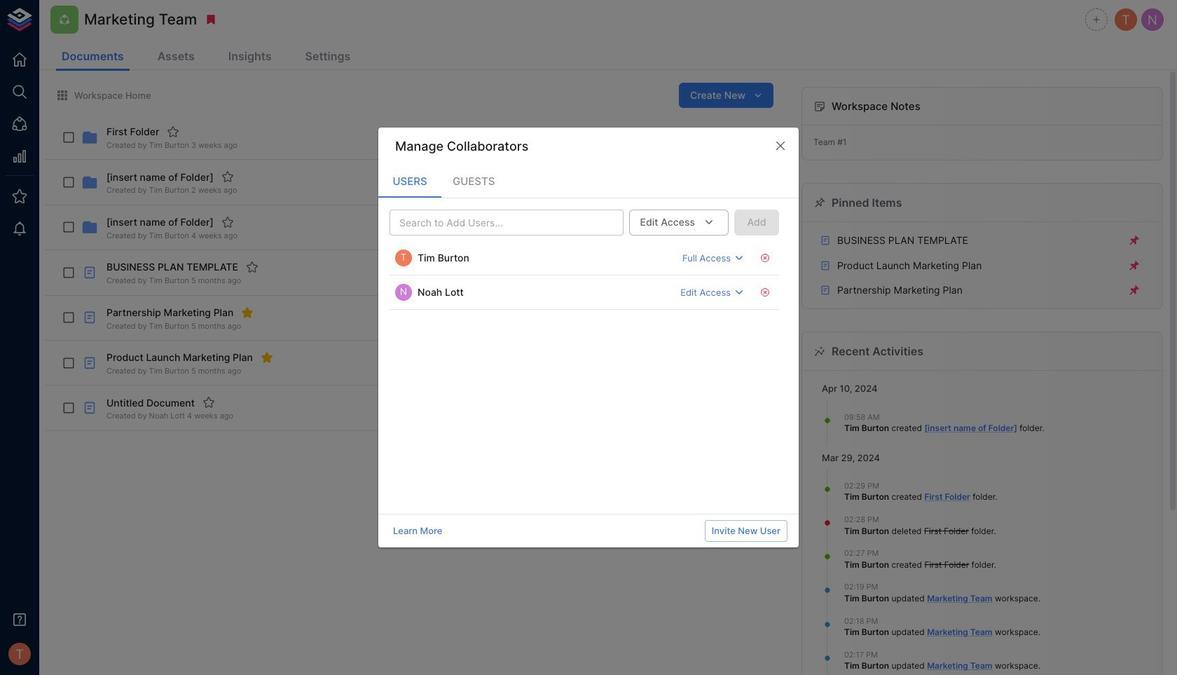 Task type: describe. For each thing, give the bounding box(es) containing it.
0 vertical spatial favorite image
[[221, 171, 234, 183]]

Search to Add Users... text field
[[394, 214, 596, 232]]

0 horizontal spatial remove favorite image
[[241, 306, 254, 319]]

0 horizontal spatial favorite image
[[203, 396, 215, 409]]

remove bookmark image
[[205, 13, 218, 26]]

1 vertical spatial favorite image
[[221, 216, 234, 228]]



Task type: vqa. For each thing, say whether or not it's contained in the screenshot.
Marketing Team Only Me
no



Task type: locate. For each thing, give the bounding box(es) containing it.
0 vertical spatial remove favorite image
[[241, 306, 254, 319]]

favorite image
[[167, 125, 180, 138], [221, 216, 234, 228]]

1 horizontal spatial favorite image
[[221, 216, 234, 228]]

1 vertical spatial remove favorite image
[[261, 351, 273, 364]]

0 horizontal spatial favorite image
[[167, 125, 180, 138]]

dialog
[[379, 128, 799, 547]]

1 vertical spatial favorite image
[[246, 261, 259, 274]]

2 vertical spatial unpin image
[[1129, 284, 1141, 297]]

favorite image
[[221, 171, 234, 183], [246, 261, 259, 274], [203, 396, 215, 409]]

0 vertical spatial favorite image
[[167, 125, 180, 138]]

unpin image
[[1129, 234, 1141, 247], [1129, 259, 1141, 272], [1129, 284, 1141, 297]]

3 unpin image from the top
[[1129, 284, 1141, 297]]

remove favorite image
[[241, 306, 254, 319], [261, 351, 273, 364]]

1 horizontal spatial remove favorite image
[[261, 351, 273, 364]]

2 vertical spatial favorite image
[[203, 396, 215, 409]]

1 unpin image from the top
[[1129, 234, 1141, 247]]

2 horizontal spatial favorite image
[[246, 261, 259, 274]]

1 vertical spatial unpin image
[[1129, 259, 1141, 272]]

0 vertical spatial unpin image
[[1129, 234, 1141, 247]]

2 unpin image from the top
[[1129, 259, 1141, 272]]

1 horizontal spatial favorite image
[[221, 171, 234, 183]]

tab list
[[379, 164, 799, 198]]



